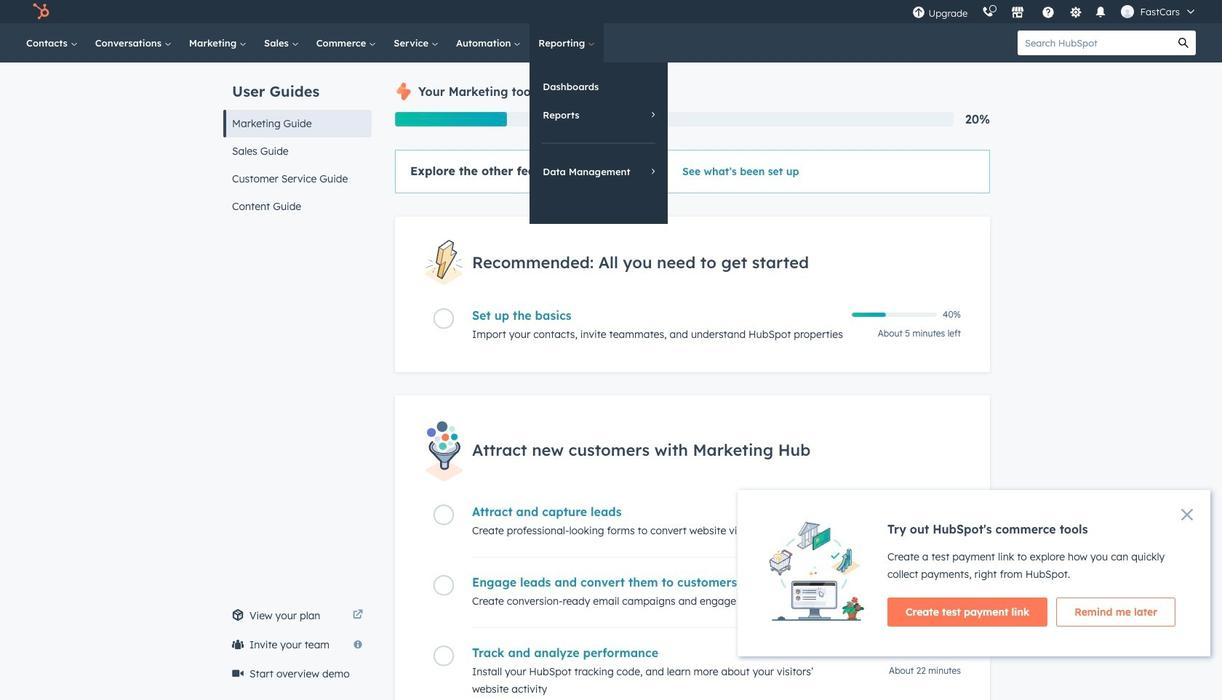Task type: vqa. For each thing, say whether or not it's contained in the screenshot.
Link opens in a new window image
yes



Task type: locate. For each thing, give the bounding box(es) containing it.
marketplaces image
[[1012, 7, 1025, 20]]

link opens in a new window image
[[353, 608, 363, 625], [353, 610, 363, 621]]

progress bar
[[395, 112, 507, 127]]

christina overa image
[[1122, 5, 1135, 18]]

[object object] complete progress bar
[[852, 313, 886, 317]]

1 link opens in a new window image from the top
[[353, 608, 363, 625]]

close image
[[1182, 509, 1193, 521]]

menu
[[905, 0, 1205, 23]]



Task type: describe. For each thing, give the bounding box(es) containing it.
Search HubSpot search field
[[1018, 31, 1171, 55]]

reporting menu
[[530, 63, 668, 224]]

user guides element
[[223, 63, 372, 220]]

2 link opens in a new window image from the top
[[353, 610, 363, 621]]



